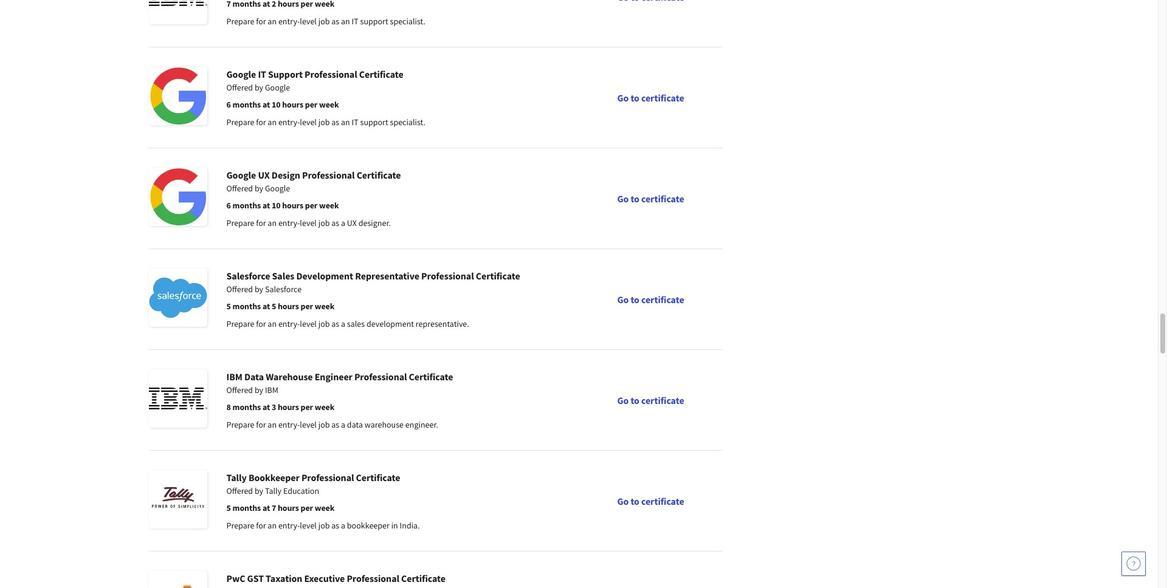 Task type: describe. For each thing, give the bounding box(es) containing it.
5 inside tally bookkeeper professional certificate offered by tally education 5 months at 7 hours per week
[[227, 503, 231, 514]]

google down design
[[265, 183, 290, 194]]

representative.
[[416, 319, 469, 330]]

to for google ux design professional certificate
[[631, 192, 640, 205]]

at inside salesforce sales development representative professional certificate offered by salesforce 5 months at 5 hours per week
[[263, 301, 270, 312]]

go for tally bookkeeper professional certificate
[[618, 495, 629, 508]]

pwc gst taxation executive  professional certificate link
[[149, 552, 723, 589]]

go to certificate for ibm data warehouse engineer professional certificate
[[618, 394, 685, 407]]

certificate inside google it support professional certificate offered by google 6 months at 10 hours per week
[[359, 68, 404, 80]]

in
[[391, 521, 398, 532]]

offered inside tally bookkeeper professional certificate offered by tally education 5 months at 7 hours per week
[[227, 486, 253, 497]]

google ux design professional certificate offered by google 6 months at 10 hours per week
[[227, 169, 401, 211]]

tally education image
[[149, 471, 207, 529]]

go to certificate for google it support professional certificate
[[618, 92, 685, 104]]

engineer.
[[406, 420, 439, 431]]

0 vertical spatial salesforce
[[227, 270, 270, 282]]

support
[[268, 68, 303, 80]]

go for google ux design professional certificate
[[618, 192, 629, 205]]

prepare for ibm data warehouse engineer professional certificate
[[227, 420, 254, 431]]

hours for professional
[[278, 503, 299, 514]]

go to certificate for google ux design professional certificate
[[618, 192, 685, 205]]

1 as from the top
[[332, 16, 339, 27]]

entry- for design
[[278, 218, 300, 229]]

week for design
[[319, 200, 339, 211]]

offered inside ibm data warehouse engineer professional certificate offered by ibm 8 months at 3 hours per week
[[227, 385, 253, 396]]

tally bookkeeper professional certificate offered by tally education 5 months at 7 hours per week
[[227, 472, 400, 514]]

to for ibm data warehouse engineer professional certificate
[[631, 394, 640, 407]]

job for warehouse
[[318, 420, 330, 431]]

ibm image
[[149, 370, 207, 428]]

go to certificate for salesforce sales development representative professional certificate
[[618, 293, 685, 306]]

as for development
[[332, 319, 339, 330]]

professional inside tally bookkeeper professional certificate offered by tally education 5 months at 7 hours per week
[[302, 472, 354, 484]]

months for bookkeeper
[[233, 503, 261, 514]]

professional inside ibm data warehouse engineer professional certificate offered by ibm 8 months at 3 hours per week
[[355, 371, 407, 383]]

development
[[367, 319, 414, 330]]

8
[[227, 402, 231, 413]]

as for warehouse
[[332, 420, 339, 431]]

salesforce sales development representative professional certificate offered by salesforce 5 months at 5 hours per week
[[227, 270, 520, 312]]

entry- for development
[[278, 319, 300, 330]]

1 horizontal spatial ibm
[[265, 385, 279, 396]]

months inside ibm data warehouse engineer professional certificate offered by ibm 8 months at 3 hours per week
[[233, 402, 261, 413]]

google down support
[[265, 82, 290, 93]]

for for ux
[[256, 218, 266, 229]]

by inside ibm data warehouse engineer professional certificate offered by ibm 8 months at 3 hours per week
[[255, 385, 263, 396]]

10 for design
[[272, 200, 281, 211]]

google it support professional certificate offered by google 6 months at 10 hours per week
[[227, 68, 404, 110]]

sales
[[272, 270, 295, 282]]

go to certificate for tally bookkeeper professional certificate
[[618, 495, 685, 508]]

6 for google it support professional certificate
[[227, 99, 231, 110]]

taxation
[[266, 573, 302, 585]]

pwc
[[227, 573, 245, 585]]

as for support
[[332, 117, 339, 128]]

offered inside salesforce sales development representative professional certificate offered by salesforce 5 months at 5 hours per week
[[227, 284, 253, 295]]

entry- for professional
[[278, 521, 300, 532]]

level for design
[[300, 218, 317, 229]]

prepare for google ux design professional certificate
[[227, 218, 254, 229]]

5 right the salesforce image
[[227, 301, 231, 312]]

warehouse
[[266, 371, 313, 383]]

help center image
[[1127, 557, 1142, 572]]

certificate for tally bookkeeper professional certificate
[[642, 495, 685, 508]]

for for sales
[[256, 319, 266, 330]]

1 prepare for an entry-level job as an it support specialist. from the top
[[227, 16, 426, 27]]

5 down "sales"
[[272, 301, 276, 312]]

job for support
[[318, 117, 330, 128]]

per for design
[[305, 200, 318, 211]]

it inside google it support professional certificate offered by google 6 months at 10 hours per week
[[258, 68, 266, 80]]

at inside ibm data warehouse engineer professional certificate offered by ibm 8 months at 3 hours per week
[[263, 402, 270, 413]]

hours inside salesforce sales development representative professional certificate offered by salesforce 5 months at 5 hours per week
[[278, 301, 299, 312]]

1 vertical spatial tally
[[265, 486, 282, 497]]

for for bookkeeper
[[256, 521, 266, 532]]

to for google it support professional certificate
[[631, 92, 640, 104]]

week for support
[[319, 99, 339, 110]]

education
[[283, 486, 319, 497]]

entry- for warehouse
[[278, 420, 300, 431]]

for for it
[[256, 117, 266, 128]]

1 job from the top
[[318, 16, 330, 27]]

2 prepare for an entry-level job as an it support specialist. from the top
[[227, 117, 426, 128]]

6 for google ux design professional certificate
[[227, 200, 231, 211]]

at for ux
[[263, 200, 270, 211]]

prepare for an entry-level job as a sales development representative.
[[227, 319, 469, 330]]

per for support
[[305, 99, 318, 110]]

prepare for an entry-level job as a data warehouse engineer.
[[227, 420, 439, 431]]

warehouse
[[365, 420, 404, 431]]

1 vertical spatial salesforce
[[265, 284, 302, 295]]

go for google it support professional certificate
[[618, 92, 629, 104]]

certificate for google ux design professional certificate
[[642, 192, 685, 205]]

as for design
[[332, 218, 339, 229]]

week inside ibm data warehouse engineer professional certificate offered by ibm 8 months at 3 hours per week
[[315, 402, 335, 413]]

certificate inside tally bookkeeper professional certificate offered by tally education 5 months at 7 hours per week
[[356, 472, 400, 484]]

sales
[[347, 319, 365, 330]]

engineer
[[315, 371, 353, 383]]

prepare for an entry-level job as an it support specialist. link
[[149, 0, 723, 47]]

at for it
[[263, 99, 270, 110]]

professional inside google ux design professional certificate offered by google 6 months at 10 hours per week
[[302, 169, 355, 181]]

bookkeeper
[[347, 521, 390, 532]]

ux inside google ux design professional certificate offered by google 6 months at 10 hours per week
[[258, 169, 270, 181]]

pwc gst taxation executive  professional certificate
[[227, 573, 446, 585]]

week for professional
[[315, 503, 335, 514]]

designer.
[[359, 218, 391, 229]]



Task type: vqa. For each thing, say whether or not it's contained in the screenshot.
the Certificate inside PwC GST Taxation Executive  Professional Certificate link
yes



Task type: locate. For each thing, give the bounding box(es) containing it.
offered
[[227, 82, 253, 93], [227, 183, 253, 194], [227, 284, 253, 295], [227, 385, 253, 396], [227, 486, 253, 497]]

per inside tally bookkeeper professional certificate offered by tally education 5 months at 7 hours per week
[[301, 503, 313, 514]]

level for professional
[[300, 521, 317, 532]]

india.
[[400, 521, 420, 532]]

ibm data warehouse engineer professional certificate offered by ibm 8 months at 3 hours per week
[[227, 371, 453, 413]]

1 6 from the top
[[227, 99, 231, 110]]

google image for google ux design professional certificate
[[149, 168, 207, 226]]

by inside google ux design professional certificate offered by google 6 months at 10 hours per week
[[255, 183, 263, 194]]

support
[[360, 16, 388, 27], [360, 117, 388, 128]]

entry- down "warehouse"
[[278, 420, 300, 431]]

3 entry- from the top
[[278, 218, 300, 229]]

0 vertical spatial 10
[[272, 99, 281, 110]]

salesforce down "sales"
[[265, 284, 302, 295]]

0 horizontal spatial ibm
[[227, 371, 243, 383]]

2 prepare from the top
[[227, 117, 254, 128]]

hours inside google ux design professional certificate offered by google 6 months at 10 hours per week
[[282, 200, 304, 211]]

4 by from the top
[[255, 385, 263, 396]]

10
[[272, 99, 281, 110], [272, 200, 281, 211]]

by inside salesforce sales development representative professional certificate offered by salesforce 5 months at 5 hours per week
[[255, 284, 263, 295]]

professional inside google it support professional certificate offered by google 6 months at 10 hours per week
[[305, 68, 357, 80]]

professional right support
[[305, 68, 357, 80]]

per inside google ux design professional certificate offered by google 6 months at 10 hours per week
[[305, 200, 318, 211]]

level down tally bookkeeper professional certificate offered by tally education 5 months at 7 hours per week
[[300, 521, 317, 532]]

certificate inside google ux design professional certificate offered by google 6 months at 10 hours per week
[[357, 169, 401, 181]]

6 prepare from the top
[[227, 521, 254, 532]]

google
[[227, 68, 256, 80], [265, 82, 290, 93], [227, 169, 256, 181], [265, 183, 290, 194]]

3 certificate from the top
[[642, 293, 685, 306]]

ux left designer. in the left of the page
[[347, 218, 357, 229]]

level left sales
[[300, 319, 317, 330]]

0 vertical spatial specialist.
[[390, 16, 426, 27]]

3 for from the top
[[256, 218, 266, 229]]

a left sales
[[341, 319, 345, 330]]

5 entry- from the top
[[278, 420, 300, 431]]

1 horizontal spatial tally
[[265, 486, 282, 497]]

10 inside google it support professional certificate offered by google 6 months at 10 hours per week
[[272, 99, 281, 110]]

professional up the representative.
[[422, 270, 474, 282]]

hours down support
[[282, 99, 304, 110]]

5 months from the top
[[233, 503, 261, 514]]

5 at from the top
[[263, 503, 270, 514]]

2 a from the top
[[341, 319, 345, 330]]

level for support
[[300, 117, 317, 128]]

2 job from the top
[[318, 117, 330, 128]]

5 level from the top
[[300, 420, 317, 431]]

certificate
[[359, 68, 404, 80], [357, 169, 401, 181], [476, 270, 520, 282], [409, 371, 453, 383], [356, 472, 400, 484], [401, 573, 446, 585]]

4 a from the top
[[341, 521, 345, 532]]

1 entry- from the top
[[278, 16, 300, 27]]

per for professional
[[301, 503, 313, 514]]

a left data
[[341, 420, 345, 431]]

a for representative
[[341, 319, 345, 330]]

level down ibm data warehouse engineer professional certificate offered by ibm 8 months at 3 hours per week
[[300, 420, 317, 431]]

months for it
[[233, 99, 261, 110]]

hours down "sales"
[[278, 301, 299, 312]]

0 vertical spatial google image
[[149, 67, 207, 125]]

hours for support
[[282, 99, 304, 110]]

entry- down education
[[278, 521, 300, 532]]

prepare for an entry-level job as an it support specialist.
[[227, 16, 426, 27], [227, 117, 426, 128]]

10 for support
[[272, 99, 281, 110]]

3 as from the top
[[332, 218, 339, 229]]

for
[[256, 16, 266, 27], [256, 117, 266, 128], [256, 218, 266, 229], [256, 319, 266, 330], [256, 420, 266, 431], [256, 521, 266, 532]]

2 level from the top
[[300, 117, 317, 128]]

per inside ibm data warehouse engineer professional certificate offered by ibm 8 months at 3 hours per week
[[301, 402, 313, 413]]

a for professional
[[341, 218, 345, 229]]

6 level from the top
[[300, 521, 317, 532]]

google image
[[149, 67, 207, 125], [149, 168, 207, 226]]

months
[[233, 99, 261, 110], [233, 200, 261, 211], [233, 301, 261, 312], [233, 402, 261, 413], [233, 503, 261, 514]]

1 vertical spatial 10
[[272, 200, 281, 211]]

prepare
[[227, 16, 254, 27], [227, 117, 254, 128], [227, 218, 254, 229], [227, 319, 254, 330], [227, 420, 254, 431], [227, 521, 254, 532]]

5 go to certificate from the top
[[618, 495, 685, 508]]

job for professional
[[318, 521, 330, 532]]

hours inside ibm data warehouse engineer professional certificate offered by ibm 8 months at 3 hours per week
[[278, 402, 299, 413]]

data
[[244, 371, 264, 383]]

2 6 from the top
[[227, 200, 231, 211]]

1 vertical spatial 6
[[227, 200, 231, 211]]

hours right 3
[[278, 402, 299, 413]]

data
[[347, 420, 363, 431]]

4 as from the top
[[332, 319, 339, 330]]

1 horizontal spatial ux
[[347, 218, 357, 229]]

3 months from the top
[[233, 301, 261, 312]]

professional inside salesforce sales development representative professional certificate offered by salesforce 5 months at 5 hours per week
[[422, 270, 474, 282]]

5 certificate from the top
[[642, 495, 685, 508]]

0 vertical spatial tally
[[227, 472, 247, 484]]

months inside salesforce sales development representative professional certificate offered by salesforce 5 months at 5 hours per week
[[233, 301, 261, 312]]

0 vertical spatial 6
[[227, 99, 231, 110]]

hours right 7
[[278, 503, 299, 514]]

3 a from the top
[[341, 420, 345, 431]]

1 a from the top
[[341, 218, 345, 229]]

4 go from the top
[[618, 394, 629, 407]]

5
[[227, 301, 231, 312], [272, 301, 276, 312], [227, 503, 231, 514]]

offered inside google it support professional certificate offered by google 6 months at 10 hours per week
[[227, 82, 253, 93]]

2 by from the top
[[255, 183, 263, 194]]

to
[[631, 92, 640, 104], [631, 192, 640, 205], [631, 293, 640, 306], [631, 394, 640, 407], [631, 495, 640, 508]]

certificate for google it support professional certificate
[[642, 92, 685, 104]]

4 offered from the top
[[227, 385, 253, 396]]

7
[[272, 503, 276, 514]]

1 support from the top
[[360, 16, 388, 27]]

1 vertical spatial specialist.
[[390, 117, 426, 128]]

4 entry- from the top
[[278, 319, 300, 330]]

2 offered from the top
[[227, 183, 253, 194]]

prepare for an entry-level job as a bookkeeper in india.
[[227, 521, 420, 532]]

professional
[[305, 68, 357, 80], [302, 169, 355, 181], [422, 270, 474, 282], [355, 371, 407, 383], [302, 472, 354, 484], [347, 573, 400, 585]]

job for development
[[318, 319, 330, 330]]

professional up education
[[302, 472, 354, 484]]

to for salesforce sales development representative professional certificate
[[631, 293, 640, 306]]

1 vertical spatial support
[[360, 117, 388, 128]]

a left bookkeeper
[[341, 521, 345, 532]]

2 go from the top
[[618, 192, 629, 205]]

1 google image from the top
[[149, 67, 207, 125]]

representative
[[355, 270, 420, 282]]

10 down design
[[272, 200, 281, 211]]

1 by from the top
[[255, 82, 263, 93]]

a for engineer
[[341, 420, 345, 431]]

0 vertical spatial ibm
[[227, 371, 243, 383]]

1 at from the top
[[263, 99, 270, 110]]

prepare for salesforce sales development representative professional certificate
[[227, 319, 254, 330]]

2 10 from the top
[[272, 200, 281, 211]]

4 go to certificate from the top
[[618, 394, 685, 407]]

0 vertical spatial prepare for an entry-level job as an it support specialist.
[[227, 16, 426, 27]]

at inside tally bookkeeper professional certificate offered by tally education 5 months at 7 hours per week
[[263, 503, 270, 514]]

tally down bookkeeper
[[265, 486, 282, 497]]

a for certificate
[[341, 521, 345, 532]]

4 job from the top
[[318, 319, 330, 330]]

2 vertical spatial it
[[352, 117, 359, 128]]

2 entry- from the top
[[278, 117, 300, 128]]

5 as from the top
[[332, 420, 339, 431]]

months for ux
[[233, 200, 261, 211]]

2 to from the top
[[631, 192, 640, 205]]

6 entry- from the top
[[278, 521, 300, 532]]

week inside google ux design professional certificate offered by google 6 months at 10 hours per week
[[319, 200, 339, 211]]

2 specialist. from the top
[[390, 117, 426, 128]]

specialist.
[[390, 16, 426, 27], [390, 117, 426, 128]]

certificate inside ibm data warehouse engineer professional certificate offered by ibm 8 months at 3 hours per week
[[409, 371, 453, 383]]

0 vertical spatial ux
[[258, 169, 270, 181]]

2 certificate from the top
[[642, 192, 685, 205]]

week
[[319, 99, 339, 110], [319, 200, 339, 211], [315, 301, 335, 312], [315, 402, 335, 413], [315, 503, 335, 514]]

week inside google it support professional certificate offered by google 6 months at 10 hours per week
[[319, 99, 339, 110]]

hours for design
[[282, 200, 304, 211]]

1 vertical spatial google image
[[149, 168, 207, 226]]

certificate inside salesforce sales development representative professional certificate offered by salesforce 5 months at 5 hours per week
[[476, 270, 520, 282]]

to for tally bookkeeper professional certificate
[[631, 495, 640, 508]]

1 go from the top
[[618, 92, 629, 104]]

4 at from the top
[[263, 402, 270, 413]]

4 prepare from the top
[[227, 319, 254, 330]]

2 for from the top
[[256, 117, 266, 128]]

go for salesforce sales development representative professional certificate
[[618, 293, 629, 306]]

4 months from the top
[[233, 402, 261, 413]]

level down google ux design professional certificate offered by google 6 months at 10 hours per week
[[300, 218, 317, 229]]

1 vertical spatial it
[[258, 68, 266, 80]]

2 go to certificate from the top
[[618, 192, 685, 205]]

per inside google it support professional certificate offered by google 6 months at 10 hours per week
[[305, 99, 318, 110]]

1 prepare from the top
[[227, 16, 254, 27]]

tally
[[227, 472, 247, 484], [265, 486, 282, 497]]

5 offered from the top
[[227, 486, 253, 497]]

hours
[[282, 99, 304, 110], [282, 200, 304, 211], [278, 301, 299, 312], [278, 402, 299, 413], [278, 503, 299, 514]]

by
[[255, 82, 263, 93], [255, 183, 263, 194], [255, 284, 263, 295], [255, 385, 263, 396], [255, 486, 263, 497]]

tally left bookkeeper
[[227, 472, 247, 484]]

job for design
[[318, 218, 330, 229]]

as
[[332, 16, 339, 27], [332, 117, 339, 128], [332, 218, 339, 229], [332, 319, 339, 330], [332, 420, 339, 431], [332, 521, 339, 532]]

3 by from the top
[[255, 284, 263, 295]]

at inside google it support professional certificate offered by google 6 months at 10 hours per week
[[263, 99, 270, 110]]

1 vertical spatial ux
[[347, 218, 357, 229]]

executive
[[304, 573, 345, 585]]

10 inside google ux design professional certificate offered by google 6 months at 10 hours per week
[[272, 200, 281, 211]]

5 for from the top
[[256, 420, 266, 431]]

5 prepare from the top
[[227, 420, 254, 431]]

1 vertical spatial ibm
[[265, 385, 279, 396]]

months inside google ux design professional certificate offered by google 6 months at 10 hours per week
[[233, 200, 261, 211]]

gst
[[247, 573, 264, 585]]

professional right "engineer"
[[355, 371, 407, 383]]

1 certificate from the top
[[642, 92, 685, 104]]

5 by from the top
[[255, 486, 263, 497]]

0 horizontal spatial ux
[[258, 169, 270, 181]]

4 for from the top
[[256, 319, 266, 330]]

entry- down "sales"
[[278, 319, 300, 330]]

a left designer. in the left of the page
[[341, 218, 345, 229]]

professional right "executive"
[[347, 573, 400, 585]]

level down google it support professional certificate offered by google 6 months at 10 hours per week
[[300, 117, 317, 128]]

0 vertical spatial support
[[360, 16, 388, 27]]

as for professional
[[332, 521, 339, 532]]

1 months from the top
[[233, 99, 261, 110]]

professional right design
[[302, 169, 355, 181]]

week inside tally bookkeeper professional certificate offered by tally education 5 months at 7 hours per week
[[315, 503, 335, 514]]

by inside tally bookkeeper professional certificate offered by tally education 5 months at 7 hours per week
[[255, 486, 263, 497]]

3 at from the top
[[263, 301, 270, 312]]

offered inside google ux design professional certificate offered by google 6 months at 10 hours per week
[[227, 183, 253, 194]]

1 vertical spatial prepare for an entry-level job as an it support specialist.
[[227, 117, 426, 128]]

prepare for an entry-level job as a ux designer.
[[227, 218, 391, 229]]

1 offered from the top
[[227, 82, 253, 93]]

week inside salesforce sales development representative professional certificate offered by salesforce 5 months at 5 hours per week
[[315, 301, 335, 312]]

1 specialist. from the top
[[390, 16, 426, 27]]

hours inside tally bookkeeper professional certificate offered by tally education 5 months at 7 hours per week
[[278, 503, 299, 514]]

ibm up 3
[[265, 385, 279, 396]]

ux left design
[[258, 169, 270, 181]]

at inside google ux design professional certificate offered by google 6 months at 10 hours per week
[[263, 200, 270, 211]]

6 for from the top
[[256, 521, 266, 532]]

prepare for tally bookkeeper professional certificate
[[227, 521, 254, 532]]

entry- down google it support professional certificate offered by google 6 months at 10 hours per week
[[278, 117, 300, 128]]

a
[[341, 218, 345, 229], [341, 319, 345, 330], [341, 420, 345, 431], [341, 521, 345, 532]]

2 months from the top
[[233, 200, 261, 211]]

per
[[305, 99, 318, 110], [305, 200, 318, 211], [301, 301, 313, 312], [301, 402, 313, 413], [301, 503, 313, 514]]

design
[[272, 169, 300, 181]]

4 to from the top
[[631, 394, 640, 407]]

5 left 7
[[227, 503, 231, 514]]

3 to from the top
[[631, 293, 640, 306]]

ibm
[[227, 371, 243, 383], [265, 385, 279, 396]]

level for development
[[300, 319, 317, 330]]

hours up prepare for an entry-level job as a ux designer.
[[282, 200, 304, 211]]

at
[[263, 99, 270, 110], [263, 200, 270, 211], [263, 301, 270, 312], [263, 402, 270, 413], [263, 503, 270, 514]]

it
[[352, 16, 359, 27], [258, 68, 266, 80], [352, 117, 359, 128]]

development
[[296, 270, 353, 282]]

level for warehouse
[[300, 420, 317, 431]]

3 prepare from the top
[[227, 218, 254, 229]]

months inside google it support professional certificate offered by google 6 months at 10 hours per week
[[233, 99, 261, 110]]

4 level from the top
[[300, 319, 317, 330]]

5 job from the top
[[318, 420, 330, 431]]

an
[[268, 16, 277, 27], [341, 16, 350, 27], [268, 117, 277, 128], [341, 117, 350, 128], [268, 218, 277, 229], [268, 319, 277, 330], [268, 420, 277, 431], [268, 521, 277, 532]]

1 go to certificate from the top
[[618, 92, 685, 104]]

1 10 from the top
[[272, 99, 281, 110]]

hours inside google it support professional certificate offered by google 6 months at 10 hours per week
[[282, 99, 304, 110]]

entry- up support
[[278, 16, 300, 27]]

google left support
[[227, 68, 256, 80]]

3 go to certificate from the top
[[618, 293, 685, 306]]

level up support
[[300, 16, 317, 27]]

1 for from the top
[[256, 16, 266, 27]]

certificate for salesforce sales development representative professional certificate
[[642, 293, 685, 306]]

2 support from the top
[[360, 117, 388, 128]]

6
[[227, 99, 231, 110], [227, 200, 231, 211]]

1 to from the top
[[631, 92, 640, 104]]

3 go from the top
[[618, 293, 629, 306]]

5 go from the top
[[618, 495, 629, 508]]

5 to from the top
[[631, 495, 640, 508]]

entry- down google ux design professional certificate offered by google 6 months at 10 hours per week
[[278, 218, 300, 229]]

at for bookkeeper
[[263, 503, 270, 514]]

6 inside google ux design professional certificate offered by google 6 months at 10 hours per week
[[227, 200, 231, 211]]

2 google image from the top
[[149, 168, 207, 226]]

ux
[[258, 169, 270, 181], [347, 218, 357, 229]]

prepare for google it support professional certificate
[[227, 117, 254, 128]]

certificate for ibm data warehouse engineer professional certificate
[[642, 394, 685, 407]]

3
[[272, 402, 276, 413]]

salesforce left "sales"
[[227, 270, 270, 282]]

2 at from the top
[[263, 200, 270, 211]]

bookkeeper
[[249, 472, 300, 484]]

10 down support
[[272, 99, 281, 110]]

for for data
[[256, 420, 266, 431]]

job
[[318, 16, 330, 27], [318, 117, 330, 128], [318, 218, 330, 229], [318, 319, 330, 330], [318, 420, 330, 431], [318, 521, 330, 532]]

0 vertical spatial it
[[352, 16, 359, 27]]

level
[[300, 16, 317, 27], [300, 117, 317, 128], [300, 218, 317, 229], [300, 319, 317, 330], [300, 420, 317, 431], [300, 521, 317, 532]]

ibm left data
[[227, 371, 243, 383]]

go to certificate
[[618, 92, 685, 104], [618, 192, 685, 205], [618, 293, 685, 306], [618, 394, 685, 407], [618, 495, 685, 508]]

6 inside google it support professional certificate offered by google 6 months at 10 hours per week
[[227, 99, 231, 110]]

by inside google it support professional certificate offered by google 6 months at 10 hours per week
[[255, 82, 263, 93]]

3 job from the top
[[318, 218, 330, 229]]

3 offered from the top
[[227, 284, 253, 295]]

google image for google it support professional certificate
[[149, 67, 207, 125]]

0 horizontal spatial tally
[[227, 472, 247, 484]]

go for ibm data warehouse engineer professional certificate
[[618, 394, 629, 407]]

6 as from the top
[[332, 521, 339, 532]]

6 job from the top
[[318, 521, 330, 532]]

google left design
[[227, 169, 256, 181]]

go
[[618, 92, 629, 104], [618, 192, 629, 205], [618, 293, 629, 306], [618, 394, 629, 407], [618, 495, 629, 508]]

months inside tally bookkeeper professional certificate offered by tally education 5 months at 7 hours per week
[[233, 503, 261, 514]]

certificate
[[642, 92, 685, 104], [642, 192, 685, 205], [642, 293, 685, 306], [642, 394, 685, 407], [642, 495, 685, 508]]

1 level from the top
[[300, 16, 317, 27]]

3 level from the top
[[300, 218, 317, 229]]

entry-
[[278, 16, 300, 27], [278, 117, 300, 128], [278, 218, 300, 229], [278, 319, 300, 330], [278, 420, 300, 431], [278, 521, 300, 532]]

2 as from the top
[[332, 117, 339, 128]]

4 certificate from the top
[[642, 394, 685, 407]]

salesforce image
[[149, 269, 207, 327]]

per inside salesforce sales development representative professional certificate offered by salesforce 5 months at 5 hours per week
[[301, 301, 313, 312]]

salesforce
[[227, 270, 270, 282], [265, 284, 302, 295]]

entry- for support
[[278, 117, 300, 128]]



